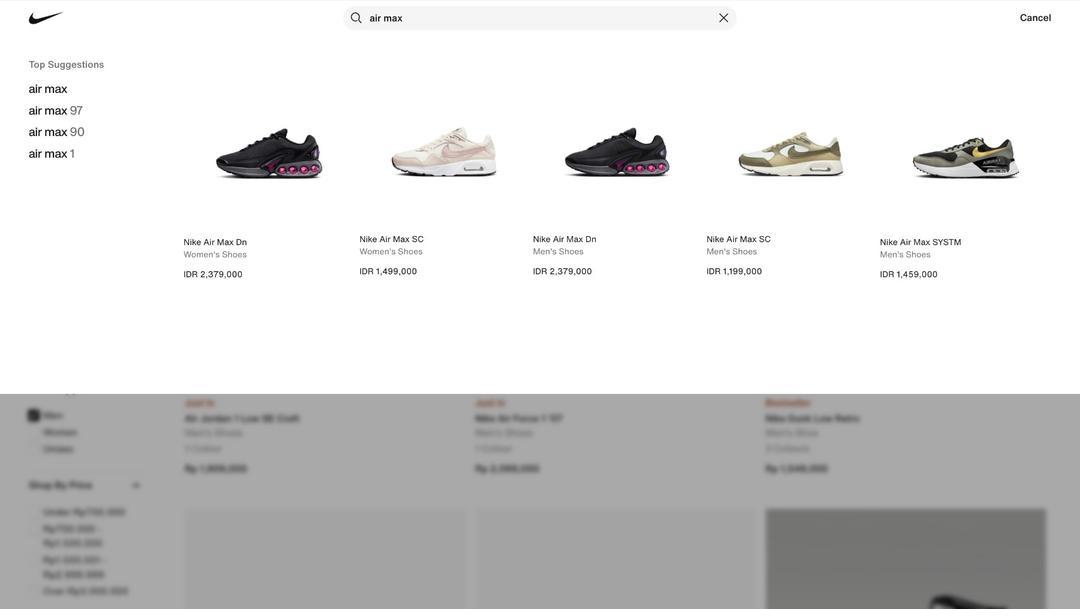 Task type: vqa. For each thing, say whether or not it's contained in the screenshot.
Unlocked
no



Task type: locate. For each thing, give the bounding box(es) containing it.
Filter for Unisex button
[[28, 443, 141, 457]]

nike air max dn image
[[208, 67, 331, 221], [557, 67, 678, 218]]

2 nike air max dn image from the left
[[557, 67, 678, 218]]

nike dunk low retro se men's shoes image
[[185, 510, 466, 610]]

menu
[[951, 0, 976, 22]]

Filter for Women button
[[28, 426, 141, 440]]

filter for {text} element
[[26, 143, 144, 610]]

1 horizontal spatial nike air max dn image
[[557, 67, 678, 218]]

Search Products text field
[[343, 6, 737, 30]]

nike air max sc image
[[384, 67, 505, 218], [731, 67, 852, 218]]

gender, 1 selected group
[[26, 409, 144, 457]]

5 search results element
[[184, 58, 1052, 281]]

0 horizontal spatial nike air max dn image
[[208, 67, 331, 221]]

Filter for Men checkbox
[[28, 409, 141, 423]]

menu bar
[[204, 2, 877, 38]]

0 horizontal spatial nike air max sc image
[[384, 67, 505, 218]]

1 nike air max sc image from the left
[[384, 67, 505, 218]]

Filter for Rp700.000 - Rp1.500.000 button
[[28, 523, 141, 552]]

nike dunk low retro men's shoe image
[[766, 107, 1047, 388]]

list box
[[29, 80, 172, 168]]

1 horizontal spatial nike air max sc image
[[731, 67, 852, 218]]



Task type: describe. For each thing, give the bounding box(es) containing it.
shop by price group
[[26, 506, 144, 600]]

checkmark image
[[29, 412, 37, 420]]

reset search image
[[717, 11, 731, 25]]

nike air max systm image
[[905, 67, 1028, 221]]

1 nike air max dn image from the left
[[208, 67, 331, 221]]

2 nike air max sc image from the left
[[731, 67, 852, 218]]

Filter for Under Rp700.000 button
[[28, 506, 141, 520]]

jordan image
[[29, 4, 43, 18]]

air jordan 1 retro high og men's shoes image
[[766, 510, 1047, 610]]

nike zoom vomero 5 men's shoes image
[[475, 510, 756, 610]]

Filter for Over Rp3.000.000 button
[[28, 585, 141, 600]]

nike homepage image
[[23, 0, 70, 42]]

air jordan 1 low se craft men's shoes image
[[185, 107, 466, 388]]

Filter for Rp1.500.001 - Rp2.999.999 button
[[28, 554, 141, 583]]

nike air force 1 '07 men's shoes image
[[475, 107, 756, 388]]

search image
[[349, 11, 364, 25]]



